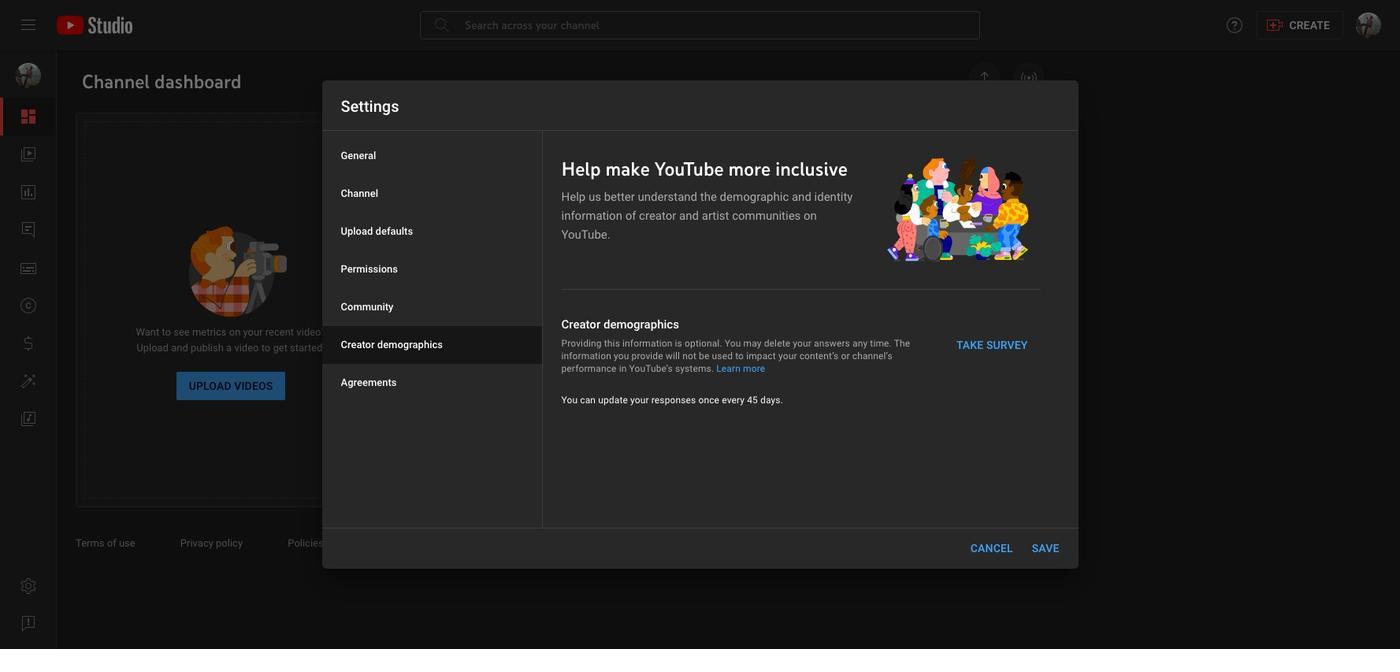 Task type: locate. For each thing, give the bounding box(es) containing it.
video
[[234, 342, 259, 354]]

0 vertical spatial and
[[792, 190, 812, 204]]

videos down video
[[234, 380, 273, 392]]

information
[[562, 209, 623, 223], [623, 338, 673, 349], [562, 350, 611, 361]]

upload down want on the left bottom of the page
[[137, 342, 169, 354]]

days.
[[761, 394, 783, 405]]

you can update your responses once every 45 days.
[[562, 394, 783, 405]]

1 horizontal spatial upload
[[189, 380, 231, 392]]

1 horizontal spatial community
[[856, 263, 908, 275]]

help left us on the left top of page
[[562, 190, 586, 204]]

videos for top videos
[[447, 363, 482, 377]]

take
[[957, 339, 984, 351]]

policies & safety link
[[288, 537, 379, 549]]

time
[[456, 316, 476, 328]]

0 vertical spatial creator
[[562, 317, 601, 331]]

to inside button
[[443, 422, 457, 434]]

and inside want to see metrics on your recent video? upload and publish a video to get started.
[[171, 342, 188, 354]]

a
[[226, 342, 232, 354]]

2 vertical spatial and
[[171, 342, 188, 354]]

create
[[1290, 19, 1330, 32]]

agreements
[[341, 377, 397, 389]]

help
[[562, 157, 601, 180], [562, 190, 586, 204]]

0 horizontal spatial of
[[107, 537, 116, 549]]

your up video
[[243, 326, 263, 338]]

take survey
[[957, 339, 1028, 351]]

2 horizontal spatial upload
[[341, 225, 373, 237]]

channel for to
[[460, 422, 511, 434]]

can
[[580, 394, 596, 405]]

to up learn more
[[735, 350, 744, 361]]

0 horizontal spatial demographics
[[377, 339, 443, 351]]

0 horizontal spatial channel
[[460, 422, 511, 434]]

0 vertical spatial creator demographics
[[562, 317, 679, 331]]

upload left defaults
[[341, 225, 373, 237]]

community
[[856, 263, 908, 275], [341, 301, 394, 313]]

started.
[[290, 342, 325, 354]]

community down permissions
[[341, 301, 394, 313]]

1 vertical spatial help
[[562, 190, 586, 204]]

top videos
[[425, 363, 482, 377]]

upload
[[341, 225, 373, 237], [137, 342, 169, 354], [189, 380, 231, 392]]

more up demographic
[[729, 157, 771, 180]]

changes
[[803, 263, 842, 275]]

channel
[[341, 188, 378, 199]]

0 vertical spatial channel
[[816, 219, 852, 231]]

providing
[[562, 338, 602, 349]]

cancel button
[[964, 534, 1020, 563]]

information inside "help us better understand the demographic and identity information of creator and artist communities on youtube."
[[562, 209, 623, 223]]

you up used
[[725, 338, 741, 349]]

channel down identity
[[816, 219, 852, 231]]

channel for of
[[816, 219, 852, 231]]

understand
[[638, 190, 698, 204]]

0 vertical spatial on
[[804, 209, 817, 223]]

menu containing general
[[322, 137, 542, 402]]

and down community
[[792, 190, 812, 204]]

channel
[[816, 219, 852, 231], [460, 422, 511, 434]]

0 horizontal spatial and
[[171, 342, 188, 354]]

more
[[729, 157, 771, 180], [743, 363, 765, 374]]

0 vertical spatial upload
[[341, 225, 373, 237]]

and left artist
[[679, 209, 699, 223]]

in
[[619, 363, 627, 374]]

inclusive
[[776, 157, 848, 180]]

go
[[425, 422, 440, 434]]

upload inside 'settings' dialog
[[341, 225, 373, 237]]

community
[[777, 175, 828, 187]]

information up provide
[[623, 338, 673, 349]]

community down the expansion of channel permissions link
[[856, 263, 908, 275]]

on down identity
[[804, 209, 817, 223]]

to left get
[[261, 342, 270, 354]]

time.
[[870, 338, 892, 349]]

available
[[883, 175, 923, 187]]

help for help make youtube more inclusive
[[562, 157, 601, 180]]

upcoming
[[754, 263, 801, 275]]

providing this information is optional. you may delete your answers any time. the information you provide will not be used to impact your content's or channel's performance in youtube's systems.
[[562, 338, 910, 374]]

0 vertical spatial information
[[562, 209, 623, 223]]

policies & safety
[[288, 537, 366, 549]]

0 horizontal spatial upload
[[137, 342, 169, 354]]

0 vertical spatial community
[[856, 263, 908, 275]]

creator demographics up "agreements"
[[341, 339, 443, 351]]

help up us on the left top of page
[[562, 157, 601, 180]]

1 vertical spatial creator demographics
[[341, 339, 443, 351]]

1 horizontal spatial on
[[804, 209, 817, 223]]

your down the delete
[[779, 350, 797, 361]]

0 horizontal spatial creator
[[341, 339, 375, 351]]

1 vertical spatial you
[[562, 394, 578, 405]]

0 vertical spatial help
[[562, 157, 601, 180]]

information down us on the left top of page
[[562, 209, 623, 223]]

(hours)
[[479, 316, 512, 328]]

creator up providing
[[562, 317, 601, 331]]

1 vertical spatial demographics
[[377, 339, 443, 351]]

1 horizontal spatial demographics
[[604, 317, 679, 331]]

help inside "help us better understand the demographic and identity information of creator and artist communities on youtube."
[[562, 190, 586, 204]]

learn more link
[[717, 363, 765, 374]]

upload defaults
[[341, 225, 413, 237]]

watch
[[425, 316, 454, 328]]

help make youtube more inclusive
[[562, 157, 848, 180]]

2 help from the top
[[562, 190, 586, 204]]

45
[[747, 394, 758, 405]]

on
[[804, 209, 817, 223], [229, 326, 241, 338]]

1 vertical spatial information
[[623, 338, 673, 349]]

upload down publish
[[189, 380, 231, 392]]

1 vertical spatial community
[[341, 301, 394, 313]]

learn
[[717, 363, 741, 374]]

0 horizontal spatial videos
[[234, 380, 273, 392]]

upload inside button
[[189, 380, 231, 392]]

1 help from the top
[[562, 157, 601, 180]]

1 vertical spatial and
[[679, 209, 699, 223]]

identity
[[815, 190, 853, 204]]

update
[[598, 394, 628, 405]]

save button
[[1026, 534, 1066, 563]]

on up the a
[[229, 326, 241, 338]]

1 vertical spatial upload
[[137, 342, 169, 354]]

help us better understand the demographic and identity information of creator and artist communities on youtube.
[[562, 190, 853, 242]]

0 vertical spatial you
[[725, 338, 741, 349]]

more down impact
[[743, 363, 765, 374]]

or
[[841, 350, 850, 361]]

upload videos
[[189, 380, 273, 392]]

menu
[[322, 137, 542, 402]]

terms of use link
[[76, 537, 150, 549]]

take survey button
[[950, 331, 1034, 359]]

upload for upload videos
[[189, 380, 231, 392]]

0 horizontal spatial you
[[562, 394, 578, 405]]

1 horizontal spatial videos
[[447, 363, 482, 377]]

1 horizontal spatial channel
[[816, 219, 852, 231]]

1 horizontal spatial creator demographics
[[562, 317, 679, 331]]

1 horizontal spatial of
[[625, 209, 636, 223]]

1 horizontal spatial and
[[679, 209, 699, 223]]

publish
[[191, 342, 224, 354]]

videos right top
[[447, 363, 482, 377]]

to
[[844, 263, 854, 275], [162, 326, 171, 338], [261, 342, 270, 354], [735, 350, 744, 361], [443, 422, 457, 434]]

every
[[722, 394, 745, 405]]

cancel
[[971, 542, 1013, 555]]

of left use
[[107, 537, 116, 549]]

channel right go
[[460, 422, 511, 434]]

0 vertical spatial videos
[[447, 363, 482, 377]]

2 vertical spatial upload
[[189, 380, 231, 392]]

videos for upload videos
[[234, 380, 273, 392]]

"top community clips" shelf available now
[[754, 175, 945, 187]]

0 horizontal spatial creator demographics
[[341, 339, 443, 351]]

your inside want to see metrics on your recent video? upload and publish a video to get started.
[[243, 326, 263, 338]]

0 horizontal spatial community
[[341, 301, 394, 313]]

"top community clips" shelf available now link
[[754, 161, 1025, 204]]

any
[[853, 338, 868, 349]]

channel inside button
[[460, 422, 511, 434]]

demographics
[[604, 317, 679, 331], [377, 339, 443, 351]]

video?
[[297, 326, 326, 338]]

demographics up top
[[377, 339, 443, 351]]

and
[[792, 190, 812, 204], [679, 209, 699, 223], [171, 342, 188, 354]]

to right changes
[[844, 263, 854, 275]]

expansion
[[754, 219, 801, 231]]

1 vertical spatial videos
[[234, 380, 273, 392]]

information up performance
[[562, 350, 611, 361]]

creator demographics
[[562, 317, 679, 331], [341, 339, 443, 351]]

2 horizontal spatial and
[[792, 190, 812, 204]]

recent
[[265, 326, 294, 338]]

of inside "help us better understand the demographic and identity information of creator and artist communities on youtube."
[[625, 209, 636, 223]]

optional.
[[685, 338, 722, 349]]

permissions
[[854, 219, 910, 231]]

1 vertical spatial on
[[229, 326, 241, 338]]

creator demographics up this
[[562, 317, 679, 331]]

1 vertical spatial creator
[[341, 339, 375, 351]]

to right go
[[443, 422, 457, 434]]

0 horizontal spatial on
[[229, 326, 241, 338]]

you left can
[[562, 394, 578, 405]]

use
[[119, 537, 135, 549]]

of down better
[[625, 209, 636, 223]]

your up content's
[[793, 338, 812, 349]]

1 vertical spatial channel
[[460, 422, 511, 434]]

demographics up provide
[[604, 317, 679, 331]]

1 horizontal spatial you
[[725, 338, 741, 349]]

safety
[[335, 537, 364, 549]]

creator up "agreements"
[[341, 339, 375, 351]]

of right the expansion
[[804, 219, 813, 231]]

videos inside button
[[234, 380, 273, 392]]

to inside providing this information is optional. you may delete your answers any time. the information you provide will not be used to impact your content's or channel's performance in youtube's systems.
[[735, 350, 744, 361]]

and down "see" at the left bottom
[[171, 342, 188, 354]]

analytics
[[514, 422, 572, 434]]

used
[[712, 350, 733, 361]]

terms
[[76, 537, 104, 549]]

want to see metrics on your recent video? upload and publish a video to get started.
[[136, 326, 326, 354]]

responses
[[652, 394, 696, 405]]

creator
[[562, 317, 601, 331], [341, 339, 375, 351]]

impact
[[746, 350, 776, 361]]

2 horizontal spatial of
[[804, 219, 813, 231]]



Task type: describe. For each thing, give the bounding box(es) containing it.
"top
[[754, 175, 775, 187]]

learn more
[[717, 363, 765, 374]]

2 vertical spatial information
[[562, 350, 611, 361]]

expansion of channel permissions
[[754, 219, 910, 231]]

go to channel analytics
[[425, 422, 572, 434]]

go to channel analytics button
[[418, 414, 579, 442]]

privacy policy link
[[180, 537, 258, 549]]

the
[[700, 190, 717, 204]]

once
[[699, 394, 720, 405]]

0.0
[[665, 316, 679, 328]]

create button
[[1257, 11, 1344, 39]]

the
[[894, 338, 910, 349]]

channel's
[[852, 350, 893, 361]]

better
[[604, 190, 635, 204]]

community inside 'settings' dialog
[[341, 301, 394, 313]]

youtube
[[655, 157, 724, 180]]

defaults
[[376, 225, 413, 237]]

on inside want to see metrics on your recent video? upload and publish a video to get started.
[[229, 326, 241, 338]]

delete
[[764, 338, 791, 349]]

communities
[[732, 209, 801, 223]]

clips"
[[831, 175, 856, 187]]

will
[[666, 350, 680, 361]]

of for terms of use
[[107, 537, 116, 549]]

youtube.
[[562, 228, 611, 242]]

artist
[[702, 209, 729, 223]]

content's
[[800, 350, 839, 361]]

1 vertical spatial more
[[743, 363, 765, 374]]

demographic
[[720, 190, 789, 204]]

make
[[606, 157, 650, 180]]

0 vertical spatial demographics
[[604, 317, 679, 331]]

warnings
[[754, 279, 796, 291]]

creator demographics illustration image
[[875, 156, 1041, 264]]

policies
[[288, 537, 324, 549]]

on inside "help us better understand the demographic and identity information of creator and artist communities on youtube."
[[804, 209, 817, 223]]

to left "see" at the left bottom
[[162, 326, 171, 338]]

settings dialog
[[322, 80, 1078, 569]]

upload videos button
[[176, 372, 286, 400]]

now
[[926, 175, 945, 187]]

settings
[[341, 97, 399, 116]]

privacy
[[180, 537, 213, 549]]

account image
[[1356, 13, 1381, 38]]

provide
[[632, 350, 663, 361]]

your right 'update'
[[630, 394, 649, 405]]

upcoming changes to community guidelines warnings link
[[754, 249, 1025, 308]]

metrics
[[192, 326, 227, 338]]

save
[[1032, 542, 1060, 555]]

us
[[589, 190, 601, 204]]

survey
[[987, 339, 1028, 351]]

shelf
[[858, 175, 880, 187]]

upcoming changes to community guidelines warnings
[[754, 263, 959, 291]]

see
[[174, 326, 190, 338]]

guidelines
[[911, 263, 959, 275]]

performance
[[562, 363, 617, 374]]

0 vertical spatial more
[[729, 157, 771, 180]]

youtube's
[[629, 363, 673, 374]]

watch time (hours)
[[425, 316, 512, 328]]

to inside the upcoming changes to community guidelines warnings
[[844, 263, 854, 275]]

upload for upload defaults
[[341, 225, 373, 237]]

you
[[614, 350, 629, 361]]

menu inside 'settings' dialog
[[322, 137, 542, 402]]

top
[[425, 363, 444, 377]]

go to channel analytics link
[[406, 414, 715, 442]]

1 horizontal spatial creator
[[562, 317, 601, 331]]

help for help us better understand the demographic and identity information of creator and artist communities on youtube.
[[562, 190, 586, 204]]

policy
[[216, 537, 243, 549]]

be
[[699, 350, 710, 361]]

want
[[136, 326, 159, 338]]

get
[[273, 342, 288, 354]]

permissions
[[341, 263, 398, 275]]

you inside providing this information is optional. you may delete your answers any time. the information you provide will not be used to impact your content's or channel's performance in youtube's systems.
[[725, 338, 741, 349]]

may
[[744, 338, 762, 349]]

upload inside want to see metrics on your recent video? upload and publish a video to get started.
[[137, 342, 169, 354]]

terms of use
[[76, 537, 138, 549]]

community inside the upcoming changes to community guidelines warnings
[[856, 263, 908, 275]]

privacy policy
[[180, 537, 245, 549]]

&
[[326, 537, 333, 549]]

creator
[[639, 209, 676, 223]]

of for expansion of channel permissions
[[804, 219, 813, 231]]

not
[[683, 350, 697, 361]]



Task type: vqa. For each thing, say whether or not it's contained in the screenshot.
Views to the bottom
no



